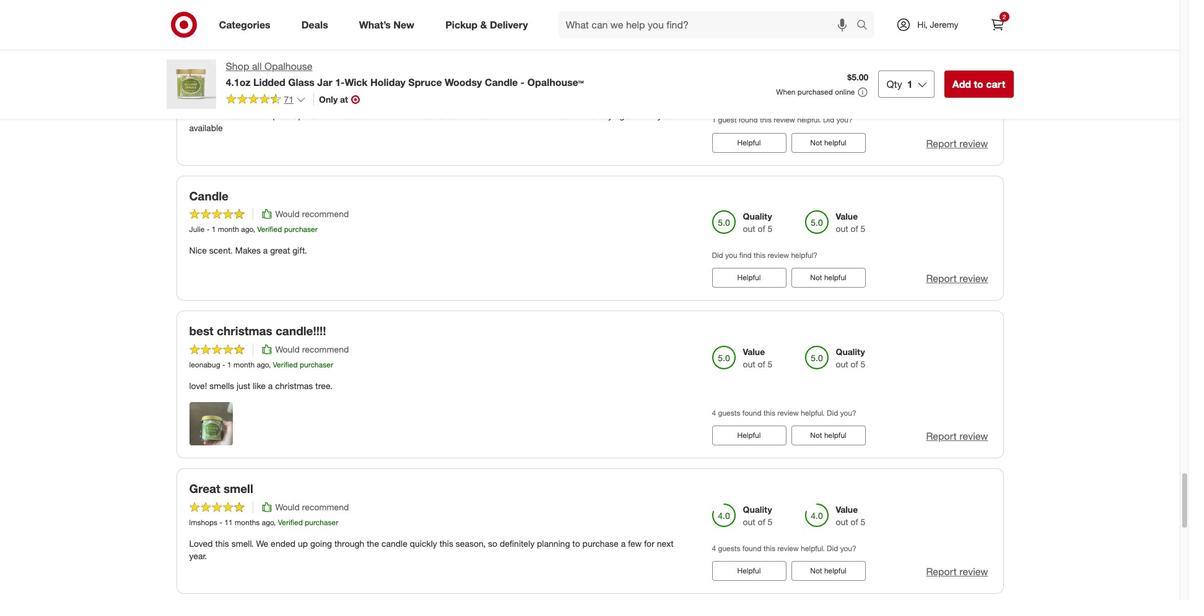 Task type: locate. For each thing, give the bounding box(es) containing it.
opalhouse
[[265, 60, 313, 72]]

we found 7 matching reviews
[[535, 7, 665, 19]]

definitely
[[500, 539, 535, 550]]

best
[[189, 324, 214, 338]]

loved this smell. we ended up going through the candle quickly this season, so definitely planning to purchase a few for next year.
[[189, 539, 674, 562]]

what's new
[[359, 18, 415, 31]]

this for best christmas candle!!!!
[[764, 409, 776, 418]]

0 vertical spatial 4 guests found this review helpful. did you?
[[712, 409, 856, 418]]

wick
[[345, 76, 368, 88]]

1 would recommend from the top
[[275, 73, 349, 84]]

quickly
[[410, 539, 437, 550]]

would recommend up "going"
[[275, 502, 349, 513]]

nice scent. makes a great gift.
[[189, 246, 307, 256]]

- left the opalhouse™
[[521, 76, 525, 88]]

4 not helpful from the top
[[810, 567, 847, 576]]

next right for
[[657, 539, 674, 550]]

4 recommend from the top
[[302, 502, 349, 513]]

3 report review button from the top
[[926, 430, 988, 444]]

a right 'like'
[[268, 381, 273, 392]]

1 vertical spatial the
[[367, 539, 379, 550]]

smell inside smells similar to the spruce/pine/fir tree scent sticks. nice to be able to choose when to smell that! would buy again next year if available
[[530, 110, 551, 121]]

next for great smell
[[657, 539, 674, 550]]

verified up ended
[[278, 518, 303, 528]]

mreviews - 5 days ago , verified purchaser
[[189, 89, 328, 99]]

1 vertical spatial you?
[[840, 409, 856, 418]]

would recommend down home
[[275, 73, 349, 84]]

helpful for christmas
[[738, 431, 761, 441]]

0 vertical spatial smells
[[189, 110, 214, 121]]

recommend up gift.
[[302, 209, 349, 219]]

0 horizontal spatial the
[[254, 110, 266, 121]]

3 helpful from the top
[[738, 431, 761, 441]]

glass
[[288, 76, 315, 88]]

1 vertical spatial next
[[657, 539, 674, 550]]

smells left just
[[210, 381, 234, 392]]

- inside shop all opalhouse 4.1oz lidded glass jar 1-wick holiday spruce woodsy candle - opalhouse™
[[521, 76, 525, 88]]

0 vertical spatial quality out of 5
[[743, 211, 773, 234]]

report review for christmas
[[926, 431, 988, 443]]

1 guests from the top
[[718, 409, 741, 418]]

helpful for christmas
[[824, 431, 847, 441]]

verified for candle
[[257, 225, 282, 234]]

1 not helpful button from the top
[[791, 133, 866, 153]]

3 would recommend from the top
[[275, 344, 349, 355]]

not helpful
[[810, 138, 847, 147], [810, 273, 847, 283], [810, 431, 847, 441], [810, 567, 847, 576]]

- left 11
[[220, 518, 222, 528]]

1 4 guests found this review helpful. did you? from the top
[[712, 409, 856, 418]]

verified down lidded
[[268, 89, 293, 99]]

not helpful for christmas
[[810, 431, 847, 441]]

1 vertical spatial candle
[[189, 189, 229, 203]]

the left candle
[[367, 539, 379, 550]]

3 report from the top
[[926, 431, 957, 443]]

ago right days on the top left
[[252, 89, 264, 99]]

candle inside shop all opalhouse 4.1oz lidded glass jar 1-wick holiday spruce woodsy candle - opalhouse™
[[485, 76, 518, 88]]

2 not helpful button from the top
[[791, 268, 866, 288]]

ago up makes
[[241, 225, 253, 234]]

gift.
[[293, 246, 307, 256]]

,
[[264, 89, 266, 99], [253, 225, 255, 234], [269, 361, 271, 370], [274, 518, 276, 528]]

guests for great smell
[[718, 544, 741, 554]]

helpful button
[[712, 133, 786, 153], [712, 268, 786, 288], [712, 426, 786, 446], [712, 562, 786, 582]]

makes
[[235, 246, 261, 256]]

not helpful button for smell
[[791, 562, 866, 582]]

purchaser for best christmas candle!!!!
[[300, 361, 333, 370]]

0 vertical spatial christmas
[[217, 324, 272, 338]]

did for great smell
[[827, 544, 838, 554]]

4 helpful from the top
[[738, 567, 761, 576]]

recommend for best christmas candle!!!!
[[302, 344, 349, 355]]

1 recommend from the top
[[302, 73, 349, 84]]

- for winter forest in your home
[[223, 89, 226, 99]]

, for winter forest in your home
[[264, 89, 266, 99]]

next inside smells similar to the spruce/pine/fir tree scent sticks. nice to be able to choose when to smell that! would buy again next year if available
[[638, 110, 655, 121]]

$5.00
[[848, 72, 869, 82]]

month up scent.
[[218, 225, 239, 234]]

2 vertical spatial you?
[[840, 544, 856, 554]]

4
[[712, 409, 716, 418], [712, 544, 716, 554]]

christmas left tree.
[[275, 381, 313, 392]]

, for great smell
[[274, 518, 276, 528]]

1 would from the top
[[275, 73, 300, 84]]

0 vertical spatial the
[[254, 110, 266, 121]]

recommend up "going"
[[302, 502, 349, 513]]

2 vertical spatial a
[[621, 539, 626, 550]]

0 vertical spatial next
[[638, 110, 655, 121]]

love!
[[189, 381, 207, 392]]

you?
[[837, 115, 853, 125], [840, 409, 856, 418], [840, 544, 856, 554]]

not helpful for forest
[[810, 138, 847, 147]]

smells
[[189, 110, 214, 121], [210, 381, 234, 392]]

report review for smell
[[926, 566, 988, 579]]

a inside loved this smell. we ended up going through the candle quickly this season, so definitely planning to purchase a few for next year.
[[621, 539, 626, 550]]

1 vertical spatial quality out of 5
[[836, 347, 866, 370]]

winter
[[189, 53, 224, 67]]

would for candle
[[275, 209, 300, 219]]

purchaser up gift.
[[284, 225, 318, 234]]

3 would from the top
[[275, 344, 300, 355]]

would recommend
[[275, 73, 349, 84], [275, 209, 349, 219], [275, 344, 349, 355], [275, 502, 349, 513]]

we right "delivery"
[[535, 7, 549, 19]]

recommend down candle!!!!
[[302, 344, 349, 355]]

sticks.
[[369, 110, 393, 121]]

quality out of 5
[[743, 211, 773, 234], [836, 347, 866, 370], [743, 505, 773, 528]]

4 not helpful button from the top
[[791, 562, 866, 582]]

like
[[253, 381, 266, 392]]

not
[[810, 138, 822, 147], [810, 273, 822, 283], [810, 431, 822, 441], [810, 567, 822, 576]]

pickup & delivery
[[445, 18, 528, 31]]

value for winter forest in your home
[[836, 76, 858, 86]]

0 vertical spatial smell
[[530, 110, 551, 121]]

candle
[[485, 76, 518, 88], [189, 189, 229, 203]]

leonabug - 1 month ago , verified purchaser
[[189, 361, 333, 370]]

report review button for christmas
[[926, 430, 988, 444]]

1 helpful from the top
[[738, 138, 761, 147]]

candle up when on the top of the page
[[485, 76, 518, 88]]

when purchased online
[[776, 87, 855, 97]]

- right julie
[[207, 225, 210, 234]]

few
[[628, 539, 642, 550]]

ago for best christmas candle!!!!
[[257, 361, 269, 370]]

1-
[[335, 76, 345, 88]]

4 helpful button from the top
[[712, 562, 786, 582]]

next
[[638, 110, 655, 121], [657, 539, 674, 550]]

, up nice scent. makes a great gift.
[[253, 225, 255, 234]]

lmshops - 11 months ago , verified purchaser
[[189, 518, 338, 528]]

2 vertical spatial quality out of 5
[[743, 505, 773, 528]]

loved
[[189, 539, 213, 550]]

3 recommend from the top
[[302, 344, 349, 355]]

2 guests from the top
[[718, 544, 741, 554]]

ago right months
[[262, 518, 274, 528]]

3 report review from the top
[[926, 431, 988, 443]]

to
[[974, 78, 984, 90], [244, 110, 251, 121], [414, 110, 422, 121], [456, 110, 463, 121], [520, 110, 528, 121], [573, 539, 580, 550]]

helpful. for candle!!!!
[[801, 409, 825, 418]]

purchaser down glass
[[295, 89, 328, 99]]

1 report review button from the top
[[926, 137, 988, 151]]

a left few
[[621, 539, 626, 550]]

1 4 from the top
[[712, 409, 716, 418]]

of
[[851, 88, 858, 99], [758, 224, 765, 234], [851, 224, 858, 234], [758, 359, 765, 370], [851, 359, 858, 370], [758, 517, 765, 528], [851, 517, 858, 528]]

4 report from the top
[[926, 566, 957, 579]]

3 not helpful from the top
[[810, 431, 847, 441]]

2 vertical spatial quality
[[743, 505, 772, 515]]

mreviews
[[189, 89, 221, 99]]

not helpful for smell
[[810, 567, 847, 576]]

would down opalhouse
[[275, 73, 300, 84]]

0 horizontal spatial we
[[256, 539, 268, 550]]

not for smell
[[810, 567, 822, 576]]

next left year
[[638, 110, 655, 121]]

all
[[252, 60, 262, 72]]

did
[[823, 115, 835, 125], [712, 251, 723, 260], [827, 409, 838, 418], [827, 544, 838, 554]]

the inside loved this smell. we ended up going through the candle quickly this season, so definitely planning to purchase a few for next year.
[[367, 539, 379, 550]]

, down lidded
[[264, 89, 266, 99]]

winter forest in your home
[[189, 53, 336, 67]]

-
[[521, 76, 525, 88], [223, 89, 226, 99], [207, 225, 210, 234], [222, 361, 225, 370], [220, 518, 222, 528]]

purchaser up "going"
[[305, 518, 338, 528]]

2 would recommend from the top
[[275, 209, 349, 219]]

would up great
[[275, 209, 300, 219]]

would up lmshops - 11 months ago , verified purchaser
[[275, 502, 300, 513]]

3 not helpful button from the top
[[791, 426, 866, 446]]

the
[[254, 110, 266, 121], [367, 539, 379, 550]]

3 helpful from the top
[[824, 431, 847, 441]]

3 not from the top
[[810, 431, 822, 441]]

month
[[218, 225, 239, 234], [233, 361, 255, 370]]

to right similar
[[244, 110, 251, 121]]

recommend for great smell
[[302, 502, 349, 513]]

we inside loved this smell. we ended up going through the candle quickly this season, so definitely planning to purchase a few for next year.
[[256, 539, 268, 550]]

0 vertical spatial candle
[[485, 76, 518, 88]]

0 vertical spatial guests
[[718, 409, 741, 418]]

0 vertical spatial 4
[[712, 409, 716, 418]]

3 helpful button from the top
[[712, 426, 786, 446]]

to left 'be'
[[414, 110, 422, 121]]

0 vertical spatial we
[[535, 7, 549, 19]]

0 horizontal spatial next
[[638, 110, 655, 121]]

2 4 from the top
[[712, 544, 716, 554]]

recommend down home
[[302, 73, 349, 84]]

ago
[[252, 89, 264, 99], [241, 225, 253, 234], [257, 361, 269, 370], [262, 518, 274, 528]]

4 not from the top
[[810, 567, 822, 576]]

1 report from the top
[[926, 137, 957, 150]]

great
[[270, 246, 290, 256]]

4 report review from the top
[[926, 566, 988, 579]]

candle up julie
[[189, 189, 229, 203]]

review
[[774, 115, 795, 125], [960, 137, 988, 150], [768, 251, 789, 260], [960, 273, 988, 285], [778, 409, 799, 418], [960, 431, 988, 443], [778, 544, 799, 554], [960, 566, 988, 579]]

ago up love! smells just like a christmas tree.
[[257, 361, 269, 370]]

- right leonabug
[[222, 361, 225, 370]]

add to cart button
[[944, 71, 1014, 98]]

only
[[319, 94, 338, 105]]

2 helpful button from the top
[[712, 268, 786, 288]]

found for winter forest in your home
[[739, 115, 758, 125]]

purchaser for winter forest in your home
[[295, 89, 328, 99]]

christmas
[[217, 324, 272, 338], [275, 381, 313, 392]]

, up ended
[[274, 518, 276, 528]]

the down 71 link
[[254, 110, 266, 121]]

next inside loved this smell. we ended up going through the candle quickly this season, so definitely planning to purchase a few for next year.
[[657, 539, 674, 550]]

smell left that!
[[530, 110, 551, 121]]

a left great
[[263, 246, 268, 256]]

verified up love! smells just like a christmas tree.
[[273, 361, 298, 370]]

2 4 guests found this review helpful. did you? from the top
[[712, 544, 856, 554]]

so
[[488, 539, 497, 550]]

we right smell.
[[256, 539, 268, 550]]

1 horizontal spatial christmas
[[275, 381, 313, 392]]

christmas up the leonabug - 1 month ago , verified purchaser
[[217, 324, 272, 338]]

report for smell
[[926, 566, 957, 579]]

4 would recommend from the top
[[275, 502, 349, 513]]

quality out of 5 for candle
[[743, 211, 773, 234]]

1 vertical spatial month
[[233, 361, 255, 370]]

1 not helpful from the top
[[810, 138, 847, 147]]

4 guests found this review helpful. did you?
[[712, 409, 856, 418], [712, 544, 856, 554]]

1 horizontal spatial the
[[367, 539, 379, 550]]

2 report review button from the top
[[926, 272, 988, 286]]

would recommend down candle!!!!
[[275, 344, 349, 355]]

4 for great smell
[[712, 544, 716, 554]]

, up love! smells just like a christmas tree.
[[269, 361, 271, 370]]

would down candle!!!!
[[275, 344, 300, 355]]

helpful button for smell
[[712, 562, 786, 582]]

would recommend up gift.
[[275, 209, 349, 219]]

helpful for smell
[[824, 567, 847, 576]]

scent.
[[209, 246, 233, 256]]

smells up available
[[189, 110, 214, 121]]

1 vertical spatial guests
[[718, 544, 741, 554]]

0 horizontal spatial smell
[[224, 482, 253, 496]]

to right add
[[974, 78, 984, 90]]

1 not from the top
[[810, 138, 822, 147]]

5
[[861, 88, 866, 99], [228, 89, 232, 99], [768, 224, 773, 234], [861, 224, 866, 234], [768, 359, 773, 370], [861, 359, 866, 370], [768, 517, 773, 528], [861, 517, 866, 528]]

you? for in
[[837, 115, 853, 125]]

found for best christmas candle!!!!
[[743, 409, 762, 418]]

1 helpful from the top
[[824, 138, 847, 147]]

lmshops
[[189, 518, 217, 528]]

1 vertical spatial 4 guests found this review helpful. did you?
[[712, 544, 856, 554]]

1 horizontal spatial next
[[657, 539, 674, 550]]

would for winter forest in your home
[[275, 73, 300, 84]]

found
[[551, 7, 577, 19], [739, 115, 758, 125], [743, 409, 762, 418], [743, 544, 762, 554]]

0 vertical spatial you?
[[837, 115, 853, 125]]

4 helpful from the top
[[824, 567, 847, 576]]

smell right great
[[224, 482, 253, 496]]

0 vertical spatial helpful.
[[797, 115, 821, 125]]

1 vertical spatial 4
[[712, 544, 716, 554]]

1 helpful button from the top
[[712, 133, 786, 153]]

2 recommend from the top
[[302, 209, 349, 219]]

4 would from the top
[[275, 502, 300, 513]]

value
[[836, 76, 858, 86], [836, 211, 858, 222], [743, 347, 765, 357], [836, 505, 858, 515]]

1 report review from the top
[[926, 137, 988, 150]]

1 vertical spatial we
[[256, 539, 268, 550]]

4 report review button from the top
[[926, 566, 988, 580]]

1 vertical spatial helpful.
[[801, 409, 825, 418]]

to right planning
[[573, 539, 580, 550]]

1 horizontal spatial we
[[535, 7, 549, 19]]

0 vertical spatial month
[[218, 225, 239, 234]]

be
[[424, 110, 434, 121]]

not helpful button for forest
[[791, 133, 866, 153]]

able
[[437, 110, 453, 121]]

this for winter forest in your home
[[760, 115, 772, 125]]

purchaser up tree.
[[300, 361, 333, 370]]

2 would from the top
[[275, 209, 300, 219]]

0 vertical spatial quality
[[743, 211, 772, 222]]

helpful for smell
[[738, 567, 761, 576]]

purchaser for great smell
[[305, 518, 338, 528]]

image of 4.1oz lidded glass jar 1-wick holiday spruce woodsy candle - opalhouse™ image
[[166, 59, 216, 109]]

helpful. for in
[[797, 115, 821, 125]]

1 horizontal spatial smell
[[530, 110, 551, 121]]

to right able
[[456, 110, 463, 121]]

month up just
[[233, 361, 255, 370]]

4 for best christmas candle!!!!
[[712, 409, 716, 418]]

report review button for forest
[[926, 137, 988, 151]]

4 guests found this review helpful. did you? for best christmas candle!!!!
[[712, 409, 856, 418]]

2 not helpful from the top
[[810, 273, 847, 283]]

verified up great
[[257, 225, 282, 234]]

nice
[[189, 246, 207, 256]]

report review button
[[926, 137, 988, 151], [926, 272, 988, 286], [926, 430, 988, 444], [926, 566, 988, 580]]

would recommend for candle
[[275, 209, 349, 219]]

- left days on the top left
[[223, 89, 226, 99]]

year.
[[189, 551, 207, 562]]

not for forest
[[810, 138, 822, 147]]

report
[[926, 137, 957, 150], [926, 273, 957, 285], [926, 431, 957, 443], [926, 566, 957, 579]]

1 horizontal spatial candle
[[485, 76, 518, 88]]



Task type: describe. For each thing, give the bounding box(es) containing it.
qty 1
[[887, 78, 913, 90]]

found for great smell
[[743, 544, 762, 554]]

value out of 5 for winter forest in your home
[[836, 76, 866, 99]]

that!
[[553, 110, 570, 121]]

great smell
[[189, 482, 253, 496]]

2
[[1003, 13, 1006, 20]]

new
[[394, 18, 415, 31]]

guest
[[718, 115, 737, 125]]

julie
[[189, 225, 205, 234]]

did for best christmas candle!!!!
[[827, 409, 838, 418]]

value for great smell
[[836, 505, 858, 515]]

ago for winter forest in your home
[[252, 89, 264, 99]]

lidded
[[253, 76, 285, 88]]

2 helpful from the top
[[738, 273, 761, 283]]

- for candle
[[207, 225, 210, 234]]

woodsy
[[445, 76, 482, 88]]

71
[[284, 94, 294, 105]]

days
[[234, 89, 250, 99]]

pickup & delivery link
[[435, 11, 544, 38]]

0 horizontal spatial candle
[[189, 189, 229, 203]]

pickup
[[445, 18, 478, 31]]

hi, jeremy
[[918, 19, 959, 30]]

great
[[189, 482, 220, 496]]

tree.
[[315, 381, 333, 392]]

ended
[[271, 539, 296, 550]]

love! smells just like a christmas tree.
[[189, 381, 333, 392]]

candle
[[382, 539, 408, 550]]

4.1oz
[[226, 76, 251, 88]]

again
[[615, 110, 636, 121]]

month for candle
[[218, 225, 239, 234]]

year
[[657, 110, 674, 121]]

smells inside smells similar to the spruce/pine/fir tree scent sticks. nice to be able to choose when to smell that! would buy again next year if available
[[189, 110, 214, 121]]

tree
[[328, 110, 343, 121]]

if
[[676, 110, 681, 121]]

report review button for smell
[[926, 566, 988, 580]]

1 left guest
[[712, 115, 716, 125]]

when
[[776, 87, 796, 97]]

going
[[310, 539, 332, 550]]

quality for candle
[[743, 211, 772, 222]]

search button
[[851, 11, 881, 41]]

smell.
[[231, 539, 254, 550]]

search
[[851, 20, 881, 32]]

report review for forest
[[926, 137, 988, 150]]

to inside button
[[974, 78, 984, 90]]

find
[[739, 251, 752, 260]]

add
[[953, 78, 971, 90]]

would recommend for winter forest in your home
[[275, 73, 349, 84]]

ago for great smell
[[262, 518, 274, 528]]

next for winter forest in your home
[[638, 110, 655, 121]]

buy
[[598, 110, 613, 121]]

, for best christmas candle!!!!
[[269, 361, 271, 370]]

report for christmas
[[926, 431, 957, 443]]

spruce
[[408, 76, 442, 88]]

nice
[[396, 110, 412, 121]]

this for candle
[[754, 251, 766, 260]]

what's
[[359, 18, 391, 31]]

1 vertical spatial a
[[268, 381, 273, 392]]

1 right the 'qty'
[[907, 78, 913, 90]]

would recommend for great smell
[[275, 502, 349, 513]]

for
[[644, 539, 655, 550]]

just
[[237, 381, 250, 392]]

jeremy
[[930, 19, 959, 30]]

recommend for candle
[[302, 209, 349, 219]]

season,
[[456, 539, 486, 550]]

delivery
[[490, 18, 528, 31]]

not helpful button for christmas
[[791, 426, 866, 446]]

0 horizontal spatial christmas
[[217, 324, 272, 338]]

report for forest
[[926, 137, 957, 150]]

deals link
[[291, 11, 344, 38]]

categories link
[[208, 11, 286, 38]]

2 helpful from the top
[[824, 273, 847, 283]]

guests for best christmas candle!!!!
[[718, 409, 741, 418]]

months
[[235, 518, 260, 528]]

1 right leonabug
[[227, 361, 231, 370]]

purchaser for candle
[[284, 225, 318, 234]]

up
[[298, 539, 308, 550]]

hi,
[[918, 19, 928, 30]]

choose
[[466, 110, 494, 121]]

candle!!!!
[[276, 324, 326, 338]]

4 guests found this review helpful. did you? for great smell
[[712, 544, 856, 554]]

julie - 1 month ago , verified purchaser
[[189, 225, 318, 234]]

helpful for forest
[[824, 138, 847, 147]]

categories
[[219, 18, 271, 31]]

your
[[277, 53, 301, 67]]

spruce/pine/fir
[[269, 110, 325, 121]]

- for best christmas candle!!!!
[[222, 361, 225, 370]]

guest review image 1 of 1, zoom in image
[[189, 403, 233, 446]]

cart
[[986, 78, 1006, 90]]

, for candle
[[253, 225, 255, 234]]

1 right julie
[[212, 225, 216, 234]]

only at
[[319, 94, 348, 105]]

2 vertical spatial helpful.
[[801, 544, 825, 554]]

quality for great smell
[[743, 505, 772, 515]]

value out of 5 for great smell
[[836, 505, 866, 528]]

home
[[305, 53, 336, 67]]

matching
[[588, 7, 629, 19]]

value for candle
[[836, 211, 858, 222]]

available
[[189, 122, 223, 133]]

1 guest found this review helpful. did you?
[[712, 115, 853, 125]]

2 link
[[984, 11, 1011, 38]]

in
[[263, 53, 273, 67]]

through
[[334, 539, 364, 550]]

1 vertical spatial quality
[[836, 347, 865, 357]]

this for great smell
[[764, 544, 776, 554]]

value out of 5 for candle
[[836, 211, 866, 234]]

verified for best christmas candle!!!!
[[273, 361, 298, 370]]

to inside loved this smell. we ended up going through the candle quickly this season, so definitely planning to purchase a few for next year.
[[573, 539, 580, 550]]

shop
[[226, 60, 249, 72]]

verified for winter forest in your home
[[268, 89, 293, 99]]

month for best christmas candle!!!!
[[233, 361, 255, 370]]

reviews
[[632, 7, 665, 19]]

2 not from the top
[[810, 273, 822, 283]]

you? for candle!!!!
[[840, 409, 856, 418]]

1 vertical spatial smell
[[224, 482, 253, 496]]

2 report review from the top
[[926, 273, 988, 285]]

recommend for winter forest in your home
[[302, 73, 349, 84]]

you
[[725, 251, 737, 260]]

helpful for forest
[[738, 138, 761, 147]]

&
[[480, 18, 487, 31]]

What can we help you find? suggestions appear below search field
[[558, 11, 860, 38]]

smells similar to the spruce/pine/fir tree scent sticks. nice to be able to choose when to smell that! would buy again next year if available
[[189, 110, 681, 133]]

would
[[573, 110, 596, 121]]

quality out of 5 for great smell
[[743, 505, 773, 528]]

would for best christmas candle!!!!
[[275, 344, 300, 355]]

would recommend for best christmas candle!!!!
[[275, 344, 349, 355]]

online
[[835, 87, 855, 97]]

0 vertical spatial a
[[263, 246, 268, 256]]

helpful button for forest
[[712, 133, 786, 153]]

verified for great smell
[[278, 518, 303, 528]]

11
[[224, 518, 233, 528]]

helpful button for christmas
[[712, 426, 786, 446]]

qty
[[887, 78, 902, 90]]

when
[[497, 110, 518, 121]]

to right when on the top of the page
[[520, 110, 528, 121]]

planning
[[537, 539, 570, 550]]

- for great smell
[[220, 518, 222, 528]]

2 report from the top
[[926, 273, 957, 285]]

purchase
[[583, 539, 619, 550]]

holiday
[[370, 76, 406, 88]]

ago for candle
[[241, 225, 253, 234]]

scent
[[345, 110, 366, 121]]

shop all opalhouse 4.1oz lidded glass jar 1-wick holiday spruce woodsy candle - opalhouse™
[[226, 60, 584, 88]]

similar
[[216, 110, 241, 121]]

the inside smells similar to the spruce/pine/fir tree scent sticks. nice to be able to choose when to smell that! would buy again next year if available
[[254, 110, 266, 121]]

would for great smell
[[275, 502, 300, 513]]

jar
[[317, 76, 333, 88]]

did you find this review helpful?
[[712, 251, 818, 260]]

1 vertical spatial smells
[[210, 381, 234, 392]]

1 vertical spatial christmas
[[275, 381, 313, 392]]

not for christmas
[[810, 431, 822, 441]]

at
[[340, 94, 348, 105]]

leonabug
[[189, 361, 220, 370]]

did for winter forest in your home
[[823, 115, 835, 125]]



Task type: vqa. For each thing, say whether or not it's contained in the screenshot.
Would related to Candle
yes



